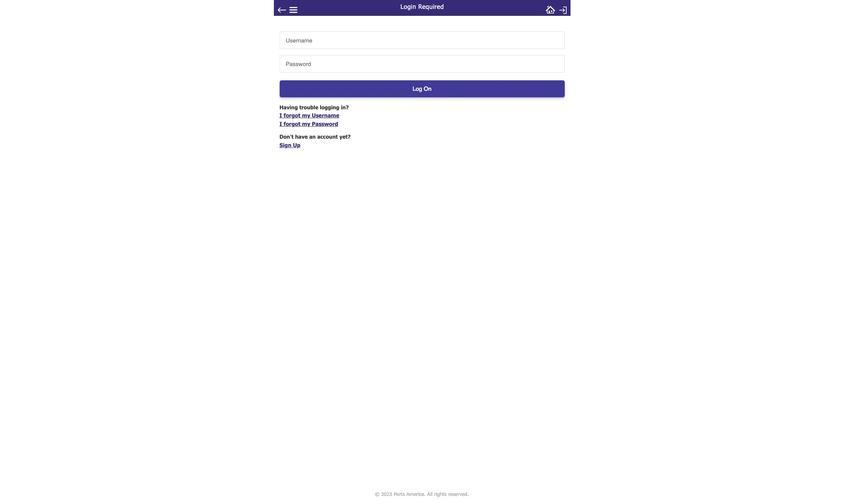 Task type: locate. For each thing, give the bounding box(es) containing it.
logging
[[320, 104, 340, 110]]

in?
[[341, 104, 349, 110]]

yet?
[[340, 133, 351, 140]]

access
[[324, 6, 337, 11]]

1 horizontal spatial to
[[318, 6, 322, 11]]

username
[[312, 112, 340, 119]]

password
[[312, 121, 338, 127]]

to right need
[[300, 6, 304, 11]]

don't
[[280, 133, 294, 140]]

1 forgot from the top
[[284, 112, 301, 119]]

sign up link
[[280, 142, 301, 148]]

reserved.
[[449, 491, 469, 497]]

Username text field
[[286, 34, 559, 47]]

0 horizontal spatial to
[[300, 6, 304, 11]]

sign
[[280, 142, 292, 148]]

1 vertical spatial i
[[280, 121, 282, 127]]

my down i forgot my username link
[[302, 121, 310, 127]]

you
[[280, 6, 287, 11]]

account
[[317, 133, 338, 140]]

2 forgot from the top
[[284, 121, 301, 127]]

an
[[309, 133, 316, 140]]

america.
[[407, 491, 426, 497]]

have
[[295, 133, 308, 140]]

Password password field
[[286, 57, 559, 70]]

having trouble logging in? i forgot my username i forgot my password
[[280, 104, 349, 127]]

1 vertical spatial forgot
[[284, 121, 301, 127]]

my
[[302, 112, 310, 119], [302, 121, 310, 127]]

to
[[300, 6, 304, 11], [318, 6, 322, 11]]

i down having
[[280, 112, 282, 119]]

login required banner
[[274, 0, 571, 16]]

1 to from the left
[[300, 6, 304, 11]]

1 my from the top
[[302, 112, 310, 119]]

i
[[280, 112, 282, 119], [280, 121, 282, 127]]

2 to from the left
[[318, 6, 322, 11]]

forgot down having
[[284, 112, 301, 119]]

i up the don't
[[280, 121, 282, 127]]

to left access
[[318, 6, 322, 11]]

login right need
[[306, 6, 317, 11]]

trouble
[[300, 104, 318, 110]]

2 my from the top
[[302, 121, 310, 127]]

0 vertical spatial forgot
[[284, 112, 301, 119]]

login required heading
[[363, 0, 482, 12]]

© 2023 ports america. all rights reserved. footer
[[271, 489, 573, 499]]

forgot up the don't
[[284, 121, 301, 127]]

login
[[401, 3, 416, 10], [306, 6, 317, 11]]

forgot
[[284, 112, 301, 119], [284, 121, 301, 127]]

1 horizontal spatial login
[[401, 3, 416, 10]]

my up i forgot my password link
[[302, 112, 310, 119]]

1 i from the top
[[280, 112, 282, 119]]

0 vertical spatial my
[[302, 112, 310, 119]]

up
[[293, 142, 301, 148]]

1 vertical spatial my
[[302, 121, 310, 127]]

you need to login to access this module.
[[280, 6, 364, 11]]

None submit
[[280, 80, 565, 97]]

login left required
[[401, 3, 416, 10]]

0 vertical spatial i
[[280, 112, 282, 119]]

0 horizontal spatial login
[[306, 6, 317, 11]]



Task type: vqa. For each thing, say whether or not it's contained in the screenshot.
On
no



Task type: describe. For each thing, give the bounding box(es) containing it.
login required
[[401, 3, 444, 10]]

ports
[[394, 491, 405, 497]]

© 2023 ports america. all rights reserved.
[[375, 491, 469, 497]]

rights
[[435, 491, 447, 497]]

2 i from the top
[[280, 121, 282, 127]]

i forgot my password link
[[280, 121, 338, 127]]

all
[[428, 491, 433, 497]]

login inside "heading"
[[401, 3, 416, 10]]

©
[[375, 491, 380, 497]]

i forgot my username link
[[280, 112, 340, 119]]

2023
[[382, 491, 393, 497]]

having
[[280, 104, 298, 110]]

this
[[338, 6, 346, 11]]

required
[[418, 3, 444, 10]]

don't have an account yet? sign up
[[280, 133, 351, 148]]

need
[[289, 6, 299, 11]]

module.
[[347, 6, 364, 11]]



